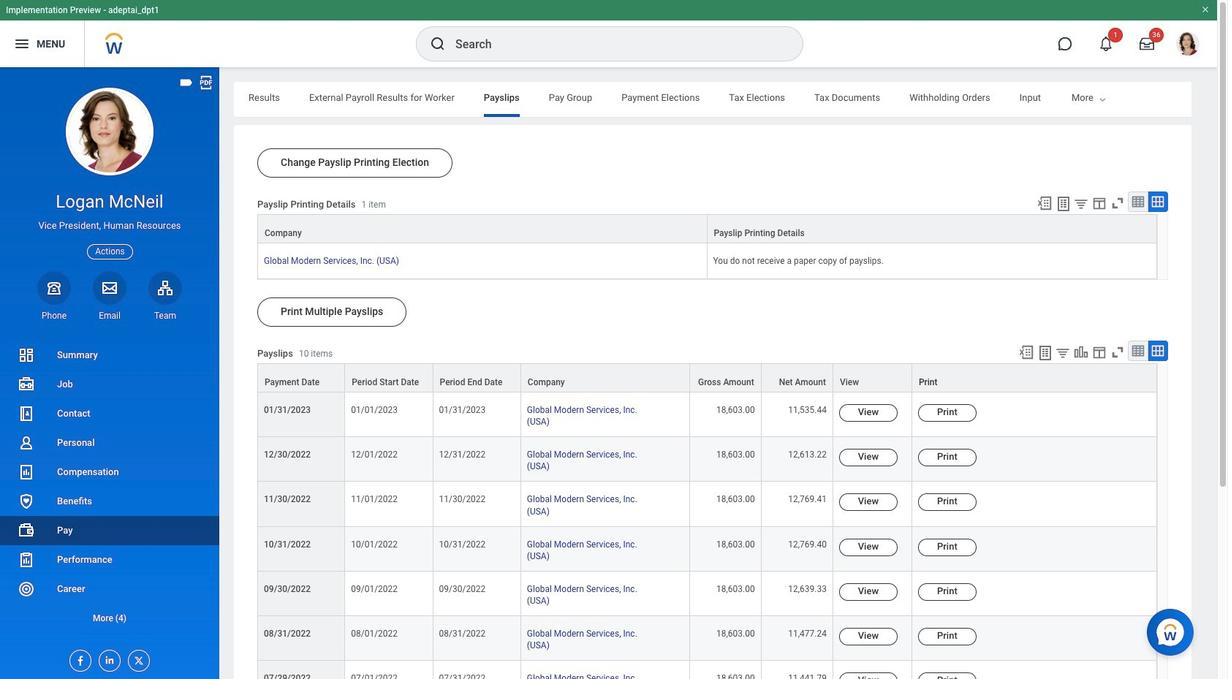 Task type: locate. For each thing, give the bounding box(es) containing it.
list
[[0, 341, 219, 633]]

tag image
[[178, 75, 195, 91]]

linkedin image
[[99, 651, 116, 666]]

0 vertical spatial export to worksheets image
[[1055, 195, 1073, 213]]

export to excel image for 'export to worksheets' icon corresponding to right select to filter grid data image
[[1037, 195, 1053, 211]]

x image
[[129, 651, 145, 667]]

select to filter grid data image left click to view/edit grid preferences icon
[[1074, 196, 1090, 211]]

pay image
[[18, 522, 35, 540]]

export to excel image
[[1037, 195, 1053, 211], [1019, 345, 1035, 361]]

export to worksheets image
[[1055, 195, 1073, 213], [1037, 345, 1055, 362]]

2 row from the top
[[257, 244, 1158, 279]]

1 fullscreen image from the top
[[1110, 195, 1126, 211]]

toolbar for 1st row from the top
[[1030, 192, 1169, 214]]

toolbar for eighth row from the bottom of the page
[[1012, 341, 1169, 364]]

fullscreen image right click to view/edit grid preferences icon
[[1110, 195, 1126, 211]]

export to worksheets image left click to view/edit grid preferences icon
[[1055, 195, 1073, 213]]

0 horizontal spatial export to worksheets image
[[1037, 345, 1055, 362]]

banner
[[0, 0, 1218, 67]]

2 fullscreen image from the top
[[1110, 345, 1126, 361]]

0 vertical spatial toolbar
[[1030, 192, 1169, 214]]

notifications large image
[[1099, 37, 1114, 51]]

performance image
[[18, 551, 35, 569]]

0 vertical spatial fullscreen image
[[1110, 195, 1126, 211]]

0 horizontal spatial select to filter grid data image
[[1055, 345, 1071, 361]]

1 horizontal spatial export to excel image
[[1037, 195, 1053, 211]]

phone image
[[44, 279, 64, 297]]

select to filter grid data image left click to view/edit grid preferences image
[[1055, 345, 1071, 361]]

fullscreen image
[[1110, 195, 1126, 211], [1110, 345, 1126, 361]]

select to filter grid data image
[[1074, 196, 1090, 211], [1055, 345, 1071, 361]]

row
[[257, 214, 1158, 244], [257, 244, 1158, 279], [257, 364, 1158, 393], [257, 393, 1158, 438], [257, 438, 1158, 482], [257, 482, 1158, 527], [257, 527, 1158, 572], [257, 572, 1158, 616], [257, 616, 1158, 661], [257, 661, 1158, 679]]

7 row from the top
[[257, 527, 1158, 572]]

email logan mcneil element
[[93, 310, 127, 322]]

export to worksheets image for the bottommost select to filter grid data image
[[1037, 345, 1055, 362]]

export to worksheets image for right select to filter grid data image
[[1055, 195, 1073, 213]]

5 row from the top
[[257, 438, 1158, 482]]

1 vertical spatial export to worksheets image
[[1037, 345, 1055, 362]]

inbox large image
[[1140, 37, 1155, 51]]

0 vertical spatial export to excel image
[[1037, 195, 1053, 211]]

1 vertical spatial toolbar
[[1012, 341, 1169, 364]]

view printable version (pdf) image
[[198, 75, 214, 91]]

1 vertical spatial export to excel image
[[1019, 345, 1035, 361]]

profile logan mcneil image
[[1177, 32, 1200, 59]]

export to worksheets image left click to view/edit grid preferences image
[[1037, 345, 1055, 362]]

justify image
[[13, 35, 31, 53]]

fullscreen image right click to view/edit grid preferences image
[[1110, 345, 1126, 361]]

9 row from the top
[[257, 616, 1158, 661]]

0 vertical spatial select to filter grid data image
[[1074, 196, 1090, 211]]

1 horizontal spatial export to worksheets image
[[1055, 195, 1073, 213]]

expand table image
[[1151, 344, 1166, 358]]

8 row from the top
[[257, 572, 1158, 616]]

expand table image
[[1151, 195, 1166, 209]]

1 vertical spatial fullscreen image
[[1110, 345, 1126, 361]]

click to view/edit grid preferences image
[[1092, 345, 1108, 361]]

close environment banner image
[[1202, 5, 1210, 14]]

mail image
[[101, 279, 118, 297]]

click to view/edit grid preferences image
[[1092, 195, 1108, 211]]

toolbar
[[1030, 192, 1169, 214], [1012, 341, 1169, 364]]

0 horizontal spatial export to excel image
[[1019, 345, 1035, 361]]

tab list
[[234, 82, 1229, 117]]

table image
[[1131, 195, 1146, 209]]

export to excel image for 'export to worksheets' icon associated with the bottommost select to filter grid data image
[[1019, 345, 1035, 361]]

facebook image
[[70, 651, 86, 667]]



Task type: describe. For each thing, give the bounding box(es) containing it.
1 vertical spatial select to filter grid data image
[[1055, 345, 1071, 361]]

benefits image
[[18, 493, 35, 510]]

3 row from the top
[[257, 364, 1158, 393]]

team logan mcneil element
[[148, 310, 182, 322]]

compensation image
[[18, 464, 35, 481]]

summary image
[[18, 347, 35, 364]]

contact image
[[18, 405, 35, 423]]

1 horizontal spatial select to filter grid data image
[[1074, 196, 1090, 211]]

6 row from the top
[[257, 482, 1158, 527]]

Search Workday  search field
[[456, 28, 773, 60]]

1 row from the top
[[257, 214, 1158, 244]]

table image
[[1131, 344, 1146, 358]]

10 row from the top
[[257, 661, 1158, 679]]

view team image
[[157, 279, 174, 297]]

4 row from the top
[[257, 393, 1158, 438]]

personal image
[[18, 434, 35, 452]]

job image
[[18, 376, 35, 393]]

search image
[[429, 35, 447, 53]]

phone logan mcneil element
[[37, 310, 71, 322]]

navigation pane region
[[0, 67, 219, 679]]

career image
[[18, 581, 35, 598]]



Task type: vqa. For each thing, say whether or not it's contained in the screenshot.
facebook Icon
yes



